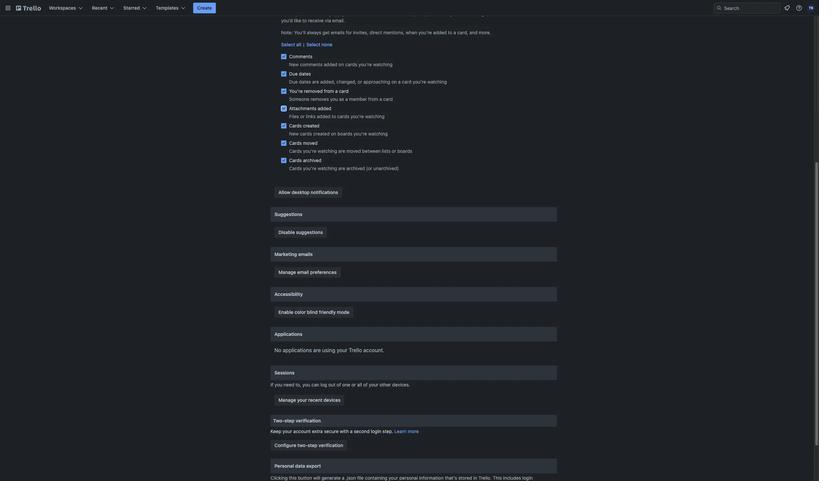 Task type: describe. For each thing, give the bounding box(es) containing it.
0 horizontal spatial select
[[281, 42, 295, 47]]

are down cards you're watching are moved between lists or boards
[[338, 166, 345, 171]]

sessions
[[274, 370, 295, 376]]

or down 'attachments'
[[300, 114, 305, 119]]

no
[[274, 347, 281, 353]]

select none button
[[306, 41, 332, 48]]

trello
[[349, 347, 362, 353]]

none
[[322, 42, 332, 47]]

one
[[342, 382, 350, 388]]

open information menu image
[[796, 5, 802, 11]]

1 horizontal spatial boards
[[397, 148, 412, 154]]

1 horizontal spatial you
[[302, 382, 310, 388]]

files or links added to cards you're watching
[[289, 114, 385, 119]]

clicking
[[270, 475, 288, 481]]

information
[[419, 475, 444, 481]]

1 vertical spatial on
[[392, 79, 397, 85]]

0 horizontal spatial from
[[324, 88, 334, 94]]

0 horizontal spatial emails
[[298, 252, 313, 257]]

as
[[339, 96, 344, 102]]

extra
[[312, 429, 323, 434]]

starred button
[[119, 3, 150, 13]]

a inside 'clicking this button will generate a .json file containing your personal information that's stored in trello. this includes login'
[[342, 475, 344, 481]]

are up 'removed'
[[312, 79, 319, 85]]

a right approaching
[[398, 79, 401, 85]]

files
[[289, 114, 299, 119]]

account.
[[363, 347, 384, 353]]

1 horizontal spatial card
[[383, 96, 393, 102]]

create button
[[193, 3, 216, 13]]

new for new comments added on cards you're watching
[[289, 62, 299, 67]]

due for due dates are added, changed, or approaching on a card you're watching
[[289, 79, 298, 85]]

lists,
[[417, 11, 426, 17]]

containing
[[365, 475, 387, 481]]

no applications are using your trello account.
[[274, 347, 384, 353]]

apply
[[333, 11, 345, 17]]

notifications inside . select which notifications you'd like to receive via email.
[[516, 11, 542, 17]]

manage email preferences
[[278, 269, 337, 275]]

step.
[[383, 429, 393, 434]]

more
[[408, 429, 419, 434]]

attachments
[[289, 106, 316, 111]]

devices
[[324, 397, 341, 403]]

desktop
[[292, 190, 310, 195]]

a up someone removes you as a member from a card
[[335, 88, 338, 94]]

select all | select none
[[281, 42, 332, 47]]

clicking this button will generate a .json file containing your personal information that's stored in trello. this includes login
[[270, 475, 533, 481]]

cards down as
[[337, 114, 349, 119]]

cards for cards archived
[[289, 158, 302, 163]]

between
[[362, 148, 381, 154]]

1 horizontal spatial notifications
[[364, 11, 391, 17]]

new for new cards created on boards you're watching
[[289, 131, 299, 137]]

added down the removes
[[318, 106, 331, 111]]

marketing
[[274, 252, 297, 257]]

primary element
[[0, 0, 819, 16]]

stored
[[458, 475, 472, 481]]

cards right lists,
[[437, 11, 449, 17]]

mentions,
[[383, 30, 404, 35]]

0 horizontal spatial and
[[428, 11, 436, 17]]

accessibility
[[274, 291, 303, 297]]

or right lists
[[392, 148, 396, 154]]

personal
[[274, 463, 294, 469]]

enable
[[278, 309, 293, 315]]

need
[[284, 382, 294, 388]]

1 vertical spatial created
[[313, 131, 330, 137]]

or right one
[[352, 382, 356, 388]]

your left other
[[369, 382, 378, 388]]

two-step verification
[[273, 418, 321, 424]]

search image
[[717, 5, 722, 11]]

marketing emails
[[274, 252, 313, 257]]

via
[[325, 18, 331, 23]]

workspaces
[[49, 5, 76, 11]]

cards moved
[[289, 140, 318, 146]]

color
[[295, 309, 306, 315]]

blind
[[307, 309, 318, 315]]

comments
[[289, 54, 312, 59]]

like
[[294, 18, 301, 23]]

with
[[340, 429, 349, 434]]

you'll
[[294, 30, 306, 35]]

can
[[311, 382, 319, 388]]

note: you'll always get emails for invites, direct mentions, when you're added to a card, and more.
[[281, 30, 491, 35]]

. select which notifications you'd like to receive via email.
[[281, 11, 542, 23]]

disable suggestions
[[278, 230, 323, 235]]

1 vertical spatial all
[[357, 382, 362, 388]]

someone removes you as a member from a card
[[289, 96, 393, 102]]

links
[[306, 114, 316, 119]]

a left 'card,'
[[454, 30, 456, 35]]

1 vertical spatial moved
[[346, 148, 361, 154]]

button
[[298, 475, 312, 481]]

back to home image
[[16, 3, 41, 13]]

boards,
[[399, 11, 415, 17]]

cards for cards you're watching are archived (or unarchived)
[[289, 166, 302, 171]]

to,
[[296, 382, 301, 388]]

0 horizontal spatial you
[[275, 382, 282, 388]]

1 vertical spatial from
[[368, 96, 378, 102]]

allow desktop notifications link
[[274, 187, 342, 198]]

enable color blind friendly mode
[[278, 309, 349, 315]]

your right keep
[[283, 429, 292, 434]]

other
[[380, 382, 391, 388]]

0 vertical spatial preferences
[[296, 11, 321, 17]]

you'd
[[281, 18, 293, 23]]

account
[[293, 429, 311, 434]]

two-
[[297, 443, 308, 448]]

trello.
[[478, 475, 492, 481]]

due for due dates
[[289, 71, 298, 77]]

devices.
[[392, 382, 410, 388]]

disable suggestions link
[[274, 227, 327, 238]]

watching link
[[465, 11, 484, 17]]

removes
[[311, 96, 329, 102]]

includes
[[503, 475, 521, 481]]

to left 'card,'
[[448, 30, 452, 35]]

or right changed,
[[358, 79, 362, 85]]

personal
[[399, 475, 418, 481]]

0 horizontal spatial boards
[[337, 131, 352, 137]]

preferences inside manage email preferences link
[[310, 269, 337, 275]]

workspaces button
[[45, 3, 87, 13]]

are up cards you're watching are archived (or unarchived)
[[338, 148, 345, 154]]

1 horizontal spatial archived
[[346, 166, 365, 171]]

manage email preferences link
[[274, 267, 341, 278]]

on for cards
[[339, 62, 344, 67]]

your inside manage your recent devices link
[[297, 397, 307, 403]]

personal data export
[[274, 463, 321, 469]]

file
[[357, 475, 364, 481]]

recent button
[[88, 3, 118, 13]]

added left 'card,'
[[433, 30, 447, 35]]

2 horizontal spatial you
[[330, 96, 338, 102]]

1 vertical spatial card
[[339, 88, 349, 94]]

tyler black (tylerblack440) image
[[807, 4, 815, 12]]

0 vertical spatial moved
[[303, 140, 318, 146]]

0 vertical spatial verification
[[296, 418, 321, 424]]

which
[[502, 11, 514, 17]]

a down approaching
[[380, 96, 382, 102]]

0 vertical spatial emails
[[331, 30, 345, 35]]

templates
[[156, 5, 179, 11]]

1 of from the left
[[337, 382, 341, 388]]

log
[[321, 382, 327, 388]]

applications
[[274, 331, 302, 337]]



Task type: vqa. For each thing, say whether or not it's contained in the screenshot.
the Disable
yes



Task type: locate. For each thing, give the bounding box(es) containing it.
a right "with"
[[350, 429, 353, 434]]

1 vertical spatial dates
[[299, 79, 311, 85]]

cards for cards you're watching are moved between lists or boards
[[289, 148, 302, 154]]

1 vertical spatial archived
[[346, 166, 365, 171]]

all right one
[[357, 382, 362, 388]]

your left personal
[[389, 475, 398, 481]]

two-
[[273, 418, 285, 424]]

Search field
[[722, 3, 780, 13]]

1 horizontal spatial on
[[339, 62, 344, 67]]

cards you're watching are moved between lists or boards
[[289, 148, 412, 154]]

1 vertical spatial login
[[522, 475, 533, 481]]

to up new cards created on boards you're watching
[[332, 114, 336, 119]]

second
[[354, 429, 370, 434]]

if
[[270, 382, 273, 388]]

0 horizontal spatial email
[[297, 269, 309, 275]]

all
[[296, 42, 301, 47], [357, 382, 362, 388]]

2 due from the top
[[289, 79, 298, 85]]

you left as
[[330, 96, 338, 102]]

0 vertical spatial boards
[[337, 131, 352, 137]]

cards created
[[289, 123, 319, 129]]

to right apply
[[346, 11, 350, 17]]

removed
[[304, 88, 323, 94]]

0 notifications image
[[783, 4, 791, 12]]

dates for due dates are added, changed, or approaching on a card you're watching
[[299, 79, 311, 85]]

1 horizontal spatial from
[[368, 96, 378, 102]]

archived left (or
[[346, 166, 365, 171]]

of right out
[[337, 382, 341, 388]]

archived down cards moved at the left
[[303, 158, 321, 163]]

2 vertical spatial card
[[383, 96, 393, 102]]

added up added,
[[324, 62, 337, 67]]

1 vertical spatial preferences
[[310, 269, 337, 275]]

added right links
[[317, 114, 330, 119]]

1 horizontal spatial and
[[470, 30, 478, 35]]

you right to,
[[302, 382, 310, 388]]

login
[[371, 429, 381, 434], [522, 475, 533, 481]]

card down approaching
[[383, 96, 393, 102]]

emails right get
[[331, 30, 345, 35]]

1 vertical spatial step
[[308, 443, 317, 448]]

comments
[[300, 62, 323, 67]]

new comments added on cards you're watching
[[289, 62, 393, 67]]

0 horizontal spatial for
[[346, 30, 352, 35]]

recent
[[308, 397, 322, 403]]

1 vertical spatial and
[[470, 30, 478, 35]]

out
[[328, 382, 335, 388]]

select inside . select which notifications you'd like to receive via email.
[[487, 11, 500, 17]]

login inside 'clicking this button will generate a .json file containing your personal information that's stored in trello. this includes login'
[[522, 475, 533, 481]]

select down note:
[[281, 42, 295, 47]]

suggestions
[[296, 230, 323, 235]]

configure two-step verification link
[[270, 440, 347, 451]]

manage
[[278, 269, 296, 275], [278, 397, 296, 403]]

.
[[484, 11, 486, 17]]

generate
[[322, 475, 341, 481]]

manage down need
[[278, 397, 296, 403]]

boards up cards you're watching are moved between lists or boards
[[337, 131, 352, 137]]

0 vertical spatial all
[[296, 42, 301, 47]]

0 horizontal spatial moved
[[303, 140, 318, 146]]

1 horizontal spatial email
[[351, 11, 363, 17]]

using
[[322, 347, 335, 353]]

email.
[[332, 18, 345, 23]]

0 horizontal spatial of
[[337, 382, 341, 388]]

and right 'card,'
[[470, 30, 478, 35]]

your right using
[[337, 347, 347, 353]]

and right lists,
[[428, 11, 436, 17]]

0 horizontal spatial on
[[331, 131, 336, 137]]

0 vertical spatial on
[[339, 62, 344, 67]]

allow desktop notifications
[[278, 190, 338, 195]]

note:
[[281, 30, 293, 35]]

1 horizontal spatial emails
[[331, 30, 345, 35]]

from right member
[[368, 96, 378, 102]]

on up changed,
[[339, 62, 344, 67]]

when
[[406, 30, 417, 35]]

3 cards from the top
[[289, 148, 302, 154]]

new down 'comments'
[[289, 62, 299, 67]]

verification down secure
[[319, 443, 343, 448]]

learn
[[394, 429, 407, 434]]

moved left between
[[346, 148, 361, 154]]

of right one
[[363, 382, 368, 388]]

1 vertical spatial for
[[346, 30, 352, 35]]

notifications right desktop
[[311, 190, 338, 195]]

cards up changed,
[[345, 62, 357, 67]]

moved up cards archived
[[303, 140, 318, 146]]

this
[[289, 475, 297, 481]]

created down cards created
[[313, 131, 330, 137]]

step
[[285, 418, 294, 424], [308, 443, 317, 448]]

approaching
[[363, 79, 390, 85]]

manage your recent devices
[[278, 397, 341, 403]]

a right as
[[345, 96, 348, 102]]

allow
[[278, 190, 290, 195]]

secure
[[324, 429, 339, 434]]

email down marketing emails at the left
[[297, 269, 309, 275]]

0 horizontal spatial archived
[[303, 158, 321, 163]]

verification
[[296, 418, 321, 424], [319, 443, 343, 448]]

email right apply
[[351, 11, 363, 17]]

your
[[337, 347, 347, 353], [369, 382, 378, 388], [297, 397, 307, 403], [283, 429, 292, 434], [389, 475, 398, 481]]

manage down marketing
[[278, 269, 296, 275]]

direct
[[370, 30, 382, 35]]

for left invites,
[[346, 30, 352, 35]]

mode
[[337, 309, 349, 315]]

|
[[303, 42, 304, 47]]

recent
[[92, 5, 107, 11]]

1 new from the top
[[289, 62, 299, 67]]

cards down cards created
[[300, 131, 312, 137]]

you right if on the bottom
[[275, 382, 282, 388]]

5 cards from the top
[[289, 166, 302, 171]]

2 of from the left
[[363, 382, 368, 388]]

0 vertical spatial created
[[303, 123, 319, 129]]

new
[[289, 62, 299, 67], [289, 131, 299, 137]]

0 vertical spatial new
[[289, 62, 299, 67]]

these
[[281, 11, 294, 17]]

(or
[[366, 166, 372, 171]]

configure two-step verification
[[274, 443, 343, 448]]

1 horizontal spatial moved
[[346, 148, 361, 154]]

0 vertical spatial login
[[371, 429, 381, 434]]

0 horizontal spatial notifications
[[311, 190, 338, 195]]

2 horizontal spatial card
[[402, 79, 412, 85]]

verification up account
[[296, 418, 321, 424]]

new cards created on boards you're watching
[[289, 131, 388, 137]]

notifications
[[364, 11, 391, 17], [516, 11, 542, 17], [311, 190, 338, 195]]

0 vertical spatial dates
[[299, 71, 311, 77]]

enable color blind friendly mode link
[[274, 307, 353, 318]]

on for boards
[[331, 131, 336, 137]]

are left using
[[313, 347, 321, 353]]

0 vertical spatial and
[[428, 11, 436, 17]]

0 vertical spatial from
[[324, 88, 334, 94]]

more.
[[479, 30, 491, 35]]

step up account
[[285, 418, 294, 424]]

applications
[[283, 347, 312, 353]]

invites,
[[353, 30, 368, 35]]

dates down due dates at the top of the page
[[299, 79, 311, 85]]

these preferences only apply to email notifications for boards, lists, and cards you're watching
[[281, 11, 484, 17]]

1 vertical spatial emails
[[298, 252, 313, 257]]

0 horizontal spatial card
[[339, 88, 349, 94]]

1 dates from the top
[[299, 71, 311, 77]]

step down extra
[[308, 443, 317, 448]]

login left step. at the bottom left
[[371, 429, 381, 434]]

cards
[[437, 11, 449, 17], [345, 62, 357, 67], [337, 114, 349, 119], [300, 131, 312, 137]]

0 horizontal spatial step
[[285, 418, 294, 424]]

receive
[[308, 18, 324, 23]]

1 horizontal spatial of
[[363, 382, 368, 388]]

will
[[313, 475, 320, 481]]

2 horizontal spatial notifications
[[516, 11, 542, 17]]

card up as
[[339, 88, 349, 94]]

boards right lists
[[397, 148, 412, 154]]

1 manage from the top
[[278, 269, 296, 275]]

1 vertical spatial due
[[289, 79, 298, 85]]

templates button
[[152, 3, 189, 13]]

preferences
[[296, 11, 321, 17], [310, 269, 337, 275]]

from down added,
[[324, 88, 334, 94]]

created down links
[[303, 123, 319, 129]]

for left the boards,
[[392, 11, 398, 17]]

manage for manage your recent devices
[[278, 397, 296, 403]]

dates down comments at the top left of page
[[299, 71, 311, 77]]

0 vertical spatial step
[[285, 418, 294, 424]]

added,
[[320, 79, 335, 85]]

unarchived)
[[373, 166, 399, 171]]

in
[[473, 475, 477, 481]]

to right like
[[303, 18, 307, 23]]

member
[[349, 96, 367, 102]]

data
[[295, 463, 305, 469]]

1 horizontal spatial login
[[522, 475, 533, 481]]

2 horizontal spatial select
[[487, 11, 500, 17]]

1 horizontal spatial for
[[392, 11, 398, 17]]

0 vertical spatial manage
[[278, 269, 296, 275]]

card right approaching
[[402, 79, 412, 85]]

notifications right which
[[516, 11, 542, 17]]

.json
[[346, 475, 356, 481]]

0 vertical spatial email
[[351, 11, 363, 17]]

new down cards created
[[289, 131, 299, 137]]

a left .json in the left bottom of the page
[[342, 475, 344, 481]]

you're removed from a card
[[289, 88, 349, 94]]

added
[[433, 30, 447, 35], [324, 62, 337, 67], [318, 106, 331, 111], [317, 114, 330, 119]]

1 vertical spatial email
[[297, 269, 309, 275]]

1 due from the top
[[289, 71, 298, 77]]

0 vertical spatial card
[[402, 79, 412, 85]]

4 cards from the top
[[289, 158, 302, 163]]

1 vertical spatial verification
[[319, 443, 343, 448]]

a
[[454, 30, 456, 35], [398, 79, 401, 85], [335, 88, 338, 94], [345, 96, 348, 102], [380, 96, 382, 102], [350, 429, 353, 434], [342, 475, 344, 481]]

dates for due dates
[[299, 71, 311, 77]]

1 vertical spatial new
[[289, 131, 299, 137]]

on right approaching
[[392, 79, 397, 85]]

on down files or links added to cards you're watching
[[331, 131, 336, 137]]

on
[[339, 62, 344, 67], [392, 79, 397, 85], [331, 131, 336, 137]]

cards you're watching are archived (or unarchived)
[[289, 166, 399, 171]]

your inside 'clicking this button will generate a .json file containing your personal information that's stored in trello. this includes login'
[[389, 475, 398, 481]]

this
[[493, 475, 502, 481]]

0 horizontal spatial all
[[296, 42, 301, 47]]

0 vertical spatial for
[[392, 11, 398, 17]]

2 horizontal spatial on
[[392, 79, 397, 85]]

2 new from the top
[[289, 131, 299, 137]]

disable
[[278, 230, 295, 235]]

1 vertical spatial manage
[[278, 397, 296, 403]]

2 cards from the top
[[289, 140, 302, 146]]

notifications up direct
[[364, 11, 391, 17]]

2 vertical spatial on
[[331, 131, 336, 137]]

login right includes
[[522, 475, 533, 481]]

all left |
[[296, 42, 301, 47]]

1 horizontal spatial all
[[357, 382, 362, 388]]

archived
[[303, 158, 321, 163], [346, 166, 365, 171]]

manage for manage email preferences
[[278, 269, 296, 275]]

that's
[[445, 475, 457, 481]]

emails up manage email preferences
[[298, 252, 313, 257]]

due dates are added, changed, or approaching on a card you're watching
[[289, 79, 447, 85]]

you're
[[289, 88, 303, 94]]

1 cards from the top
[[289, 123, 302, 129]]

1 horizontal spatial select
[[306, 42, 320, 47]]

0 vertical spatial archived
[[303, 158, 321, 163]]

someone
[[289, 96, 309, 102]]

select right |
[[306, 42, 320, 47]]

1 horizontal spatial step
[[308, 443, 317, 448]]

lists
[[382, 148, 390, 154]]

cards for cards created
[[289, 123, 302, 129]]

cards for cards moved
[[289, 140, 302, 146]]

due dates
[[289, 71, 311, 77]]

2 dates from the top
[[299, 79, 311, 85]]

to inside . select which notifications you'd like to receive via email.
[[303, 18, 307, 23]]

2 manage from the top
[[278, 397, 296, 403]]

select all button
[[281, 41, 301, 48]]

0 horizontal spatial login
[[371, 429, 381, 434]]

1 vertical spatial boards
[[397, 148, 412, 154]]

your left recent
[[297, 397, 307, 403]]

for
[[392, 11, 398, 17], [346, 30, 352, 35]]

select right "."
[[487, 11, 500, 17]]

0 vertical spatial due
[[289, 71, 298, 77]]



